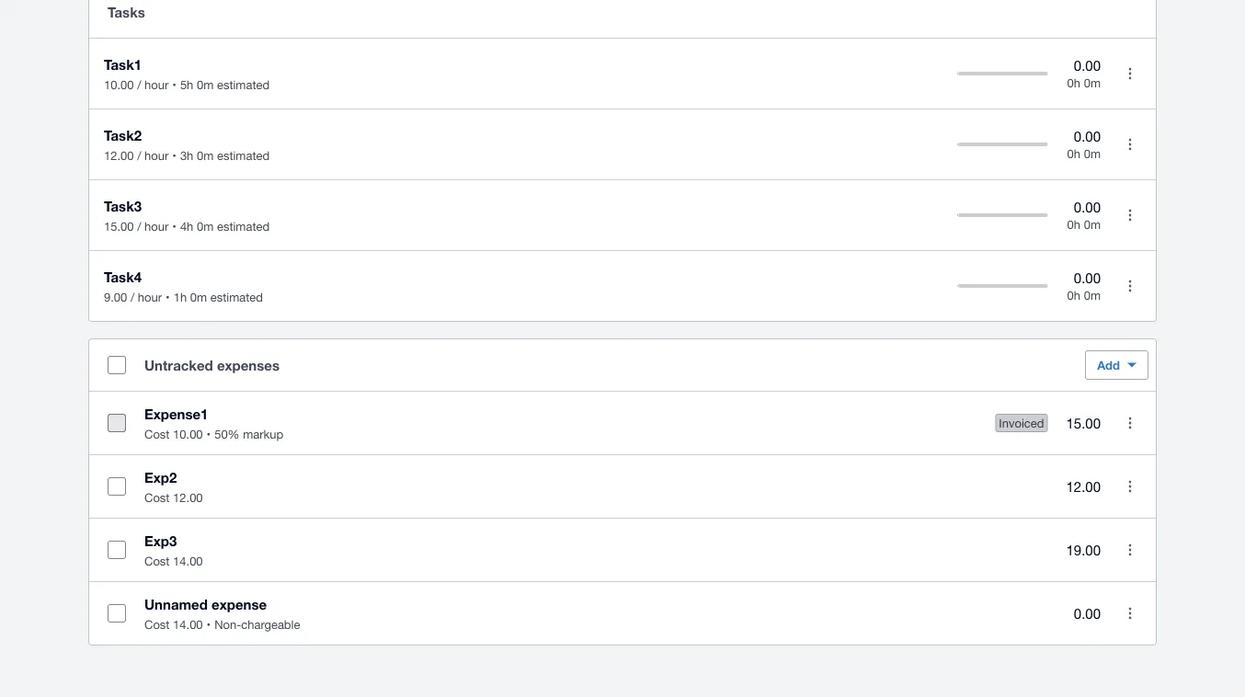 Task type: describe. For each thing, give the bounding box(es) containing it.
4 more options image from the top
[[1112, 469, 1149, 505]]

0.00 0h 0m for task4
[[1068, 271, 1101, 302]]

hour for task2
[[144, 149, 169, 163]]

2 more options image from the top
[[1112, 197, 1149, 234]]

10.00 inside expense1 cost 10.00 • 50% markup
[[173, 427, 203, 442]]

cost inside unnamed expense cost 14.00 • non-chargeable
[[144, 618, 170, 632]]

2 horizontal spatial 12.00
[[1067, 479, 1101, 495]]

2 more options image from the top
[[1112, 405, 1149, 442]]

0m inside task4 9.00 / hour • 1h 0m estimated
[[190, 290, 207, 304]]

3 more options image from the top
[[1112, 268, 1149, 305]]

non-
[[214, 618, 241, 632]]

5 more options image from the top
[[1112, 532, 1149, 569]]

hour for task1
[[144, 78, 169, 92]]

cost for expense1
[[144, 427, 170, 442]]

50%
[[214, 427, 240, 442]]

1h
[[174, 290, 187, 304]]

0m inside the task1 10.00 / hour • 5h 0m estimated
[[197, 78, 214, 92]]

9.00
[[104, 290, 127, 304]]

/ for task1
[[137, 78, 141, 92]]

hour for task4
[[138, 290, 162, 304]]

hour for task3
[[144, 219, 169, 234]]

unnamed expense cost 14.00 • non-chargeable
[[144, 597, 300, 632]]

exp2 cost 12.00
[[144, 470, 203, 505]]

task2
[[104, 127, 142, 144]]

cost for exp3
[[144, 554, 170, 568]]

• for task4
[[166, 290, 170, 304]]

0h for task3
[[1068, 217, 1081, 232]]

task1
[[104, 57, 142, 73]]

1 vertical spatial 15.00
[[1067, 415, 1101, 432]]

0.00 0h 0m for task1
[[1068, 58, 1101, 90]]

/ for task3
[[137, 219, 141, 234]]

estimated for task4
[[210, 290, 263, 304]]

/ for task4
[[131, 290, 135, 304]]

/ for task2
[[137, 149, 141, 163]]

1 more options image from the top
[[1112, 56, 1149, 92]]

19.00
[[1067, 542, 1101, 559]]

• inside expense1 cost 10.00 • 50% markup
[[207, 427, 211, 442]]

0m inside 'task3 15.00 / hour • 4h 0m estimated'
[[197, 219, 214, 234]]

expense1 cost 10.00 • 50% markup
[[144, 406, 284, 442]]



Task type: vqa. For each thing, say whether or not it's contained in the screenshot.
More options icon corresponding to Unnamed expense
yes



Task type: locate. For each thing, give the bounding box(es) containing it.
/ inside task2 12.00 / hour • 3h 0m estimated
[[137, 149, 141, 163]]

12.00 down exp2
[[173, 491, 203, 505]]

10.00 inside the task1 10.00 / hour • 5h 0m estimated
[[104, 78, 134, 92]]

3 0h from the top
[[1068, 217, 1081, 232]]

/ inside the task1 10.00 / hour • 5h 0m estimated
[[137, 78, 141, 92]]

/ right 9.00
[[131, 290, 135, 304]]

1 vertical spatial more options image
[[1112, 405, 1149, 442]]

1 horizontal spatial 15.00
[[1067, 415, 1101, 432]]

more options image
[[1112, 56, 1149, 92], [1112, 197, 1149, 234], [1112, 268, 1149, 305], [1112, 469, 1149, 505], [1112, 532, 1149, 569], [1112, 596, 1149, 632]]

1 vertical spatial 14.00
[[173, 618, 203, 632]]

15.00 down task3
[[104, 219, 134, 234]]

• for task3
[[172, 219, 177, 234]]

2 14.00 from the top
[[173, 618, 203, 632]]

14.00 down unnamed
[[173, 618, 203, 632]]

cost down expense1
[[144, 427, 170, 442]]

• inside task2 12.00 / hour • 3h 0m estimated
[[172, 149, 177, 163]]

hour left 1h
[[138, 290, 162, 304]]

estimated right 4h
[[217, 219, 270, 234]]

0 horizontal spatial 12.00
[[104, 149, 134, 163]]

hour inside task2 12.00 / hour • 3h 0m estimated
[[144, 149, 169, 163]]

cost inside expense1 cost 10.00 • 50% markup
[[144, 427, 170, 442]]

• inside unnamed expense cost 14.00 • non-chargeable
[[207, 618, 211, 632]]

estimated for task2
[[217, 149, 270, 163]]

12.00 up 19.00
[[1067, 479, 1101, 495]]

6 more options image from the top
[[1112, 596, 1149, 632]]

expense
[[212, 597, 267, 613]]

• inside the task1 10.00 / hour • 5h 0m estimated
[[172, 78, 177, 92]]

• left 5h
[[172, 78, 177, 92]]

estimated inside task4 9.00 / hour • 1h 0m estimated
[[210, 290, 263, 304]]

1 horizontal spatial 10.00
[[173, 427, 203, 442]]

cost down exp2
[[144, 491, 170, 505]]

0h for task2
[[1068, 147, 1081, 161]]

1 cost from the top
[[144, 427, 170, 442]]

1 horizontal spatial 12.00
[[173, 491, 203, 505]]

task2 12.00 / hour • 3h 0m estimated
[[104, 127, 270, 163]]

more options image
[[1112, 126, 1149, 163], [1112, 405, 1149, 442]]

• for unnamed
[[207, 618, 211, 632]]

hour inside the task1 10.00 / hour • 5h 0m estimated
[[144, 78, 169, 92]]

3 0.00 0h 0m from the top
[[1068, 200, 1101, 232]]

estimated for task3
[[217, 219, 270, 234]]

/ down task3
[[137, 219, 141, 234]]

hour left 4h
[[144, 219, 169, 234]]

estimated right 5h
[[217, 78, 270, 92]]

untracked
[[144, 357, 213, 374]]

/ down task1
[[137, 78, 141, 92]]

hour inside 'task3 15.00 / hour • 4h 0m estimated'
[[144, 219, 169, 234]]

2 cost from the top
[[144, 491, 170, 505]]

0.00 0h 0m
[[1068, 58, 1101, 90], [1068, 129, 1101, 161], [1068, 200, 1101, 232], [1068, 271, 1101, 302]]

3 cost from the top
[[144, 554, 170, 568]]

12.00 down the task2
[[104, 149, 134, 163]]

hour left 5h
[[144, 78, 169, 92]]

0h
[[1068, 76, 1081, 90], [1068, 147, 1081, 161], [1068, 217, 1081, 232], [1068, 288, 1081, 302]]

14.00 inside exp3 cost 14.00
[[173, 554, 203, 568]]

task1 10.00 / hour • 5h 0m estimated
[[104, 57, 270, 92]]

cost inside exp3 cost 14.00
[[144, 554, 170, 568]]

15.00
[[104, 219, 134, 234], [1067, 415, 1101, 432]]

0.00 for task3
[[1074, 200, 1101, 216]]

0.00 for task2
[[1074, 129, 1101, 145]]

cost down the exp3
[[144, 554, 170, 568]]

tasks
[[108, 4, 145, 21]]

estimated right 1h
[[210, 290, 263, 304]]

4h
[[180, 219, 193, 234]]

unnamed
[[144, 597, 208, 613]]

4 cost from the top
[[144, 618, 170, 632]]

estimated inside task2 12.00 / hour • 3h 0m estimated
[[217, 149, 270, 163]]

0 horizontal spatial 15.00
[[104, 219, 134, 234]]

12.00
[[104, 149, 134, 163], [1067, 479, 1101, 495], [173, 491, 203, 505]]

0.00 for task1
[[1074, 58, 1101, 74]]

15.00 right invoiced
[[1067, 415, 1101, 432]]

10.00
[[104, 78, 134, 92], [173, 427, 203, 442]]

add
[[1098, 358, 1120, 373]]

4 0.00 from the top
[[1074, 271, 1101, 287]]

hour
[[144, 78, 169, 92], [144, 149, 169, 163], [144, 219, 169, 234], [138, 290, 162, 304]]

hour left 3h
[[144, 149, 169, 163]]

1 0h from the top
[[1068, 76, 1081, 90]]

untracked expenses
[[144, 357, 280, 374]]

2 0.00 0h 0m from the top
[[1068, 129, 1101, 161]]

• inside 'task3 15.00 / hour • 4h 0m estimated'
[[172, 219, 177, 234]]

12.00 inside task2 12.00 / hour • 3h 0m estimated
[[104, 149, 134, 163]]

15.00 inside 'task3 15.00 / hour • 4h 0m estimated'
[[104, 219, 134, 234]]

0m inside task2 12.00 / hour • 3h 0m estimated
[[197, 149, 214, 163]]

• left 50%
[[207, 427, 211, 442]]

14.00
[[173, 554, 203, 568], [173, 618, 203, 632]]

add button
[[1086, 351, 1149, 380]]

0h for task1
[[1068, 76, 1081, 90]]

0 vertical spatial 14.00
[[173, 554, 203, 568]]

5 0.00 from the top
[[1074, 606, 1101, 622]]

• for task1
[[172, 78, 177, 92]]

expense1
[[144, 406, 208, 423]]

exp3 cost 14.00
[[144, 533, 203, 568]]

estimated for task1
[[217, 78, 270, 92]]

5h
[[180, 78, 193, 92]]

2 0.00 from the top
[[1074, 129, 1101, 145]]

chargeable
[[241, 618, 300, 632]]

/ inside 'task3 15.00 / hour • 4h 0m estimated'
[[137, 219, 141, 234]]

0m
[[1084, 76, 1101, 90], [197, 78, 214, 92], [1084, 147, 1101, 161], [197, 149, 214, 163], [1084, 217, 1101, 232], [197, 219, 214, 234], [1084, 288, 1101, 302], [190, 290, 207, 304]]

1 vertical spatial 10.00
[[173, 427, 203, 442]]

• left 4h
[[172, 219, 177, 234]]

0 vertical spatial 15.00
[[104, 219, 134, 234]]

task3 15.00 / hour • 4h 0m estimated
[[104, 198, 270, 234]]

• for task2
[[172, 149, 177, 163]]

14.00 inside unnamed expense cost 14.00 • non-chargeable
[[173, 618, 203, 632]]

1 more options image from the top
[[1112, 126, 1149, 163]]

task3
[[104, 198, 142, 215]]

• left 3h
[[172, 149, 177, 163]]

0.00 0h 0m for task3
[[1068, 200, 1101, 232]]

0h for task4
[[1068, 288, 1081, 302]]

2 0h from the top
[[1068, 147, 1081, 161]]

• left the non-
[[207, 618, 211, 632]]

4 0h from the top
[[1068, 288, 1081, 302]]

task4
[[104, 269, 142, 286]]

12.00 inside exp2 cost 12.00
[[173, 491, 203, 505]]

markup
[[243, 427, 284, 442]]

/ down the task2
[[137, 149, 141, 163]]

14.00 down the exp3
[[173, 554, 203, 568]]

invoiced
[[999, 416, 1044, 430]]

estimated right 3h
[[217, 149, 270, 163]]

estimated inside the task1 10.00 / hour • 5h 0m estimated
[[217, 78, 270, 92]]

1 0.00 from the top
[[1074, 58, 1101, 74]]

cost for exp2
[[144, 491, 170, 505]]

0.00
[[1074, 58, 1101, 74], [1074, 129, 1101, 145], [1074, 200, 1101, 216], [1074, 271, 1101, 287], [1074, 606, 1101, 622]]

1 14.00 from the top
[[173, 554, 203, 568]]

3 0.00 from the top
[[1074, 200, 1101, 216]]

estimated
[[217, 78, 270, 92], [217, 149, 270, 163], [217, 219, 270, 234], [210, 290, 263, 304]]

0 horizontal spatial 10.00
[[104, 78, 134, 92]]

cost down unnamed
[[144, 618, 170, 632]]

/ inside task4 9.00 / hour • 1h 0m estimated
[[131, 290, 135, 304]]

4 0.00 0h 0m from the top
[[1068, 271, 1101, 302]]

1 0.00 0h 0m from the top
[[1068, 58, 1101, 90]]

exp3
[[144, 533, 177, 550]]

cost inside exp2 cost 12.00
[[144, 491, 170, 505]]

/
[[137, 78, 141, 92], [137, 149, 141, 163], [137, 219, 141, 234], [131, 290, 135, 304]]

cost
[[144, 427, 170, 442], [144, 491, 170, 505], [144, 554, 170, 568], [144, 618, 170, 632]]

0.00 0h 0m for task2
[[1068, 129, 1101, 161]]

• left 1h
[[166, 290, 170, 304]]

10.00 down task1
[[104, 78, 134, 92]]

expenses
[[217, 357, 280, 374]]

•
[[172, 78, 177, 92], [172, 149, 177, 163], [172, 219, 177, 234], [166, 290, 170, 304], [207, 427, 211, 442], [207, 618, 211, 632]]

10.00 down expense1
[[173, 427, 203, 442]]

0.00 for task4
[[1074, 271, 1101, 287]]

estimated inside 'task3 15.00 / hour • 4h 0m estimated'
[[217, 219, 270, 234]]

• inside task4 9.00 / hour • 1h 0m estimated
[[166, 290, 170, 304]]

hour inside task4 9.00 / hour • 1h 0m estimated
[[138, 290, 162, 304]]

task4 9.00 / hour • 1h 0m estimated
[[104, 269, 263, 304]]

0 vertical spatial 10.00
[[104, 78, 134, 92]]

3h
[[180, 149, 193, 163]]

0 vertical spatial more options image
[[1112, 126, 1149, 163]]

exp2
[[144, 470, 177, 486]]



